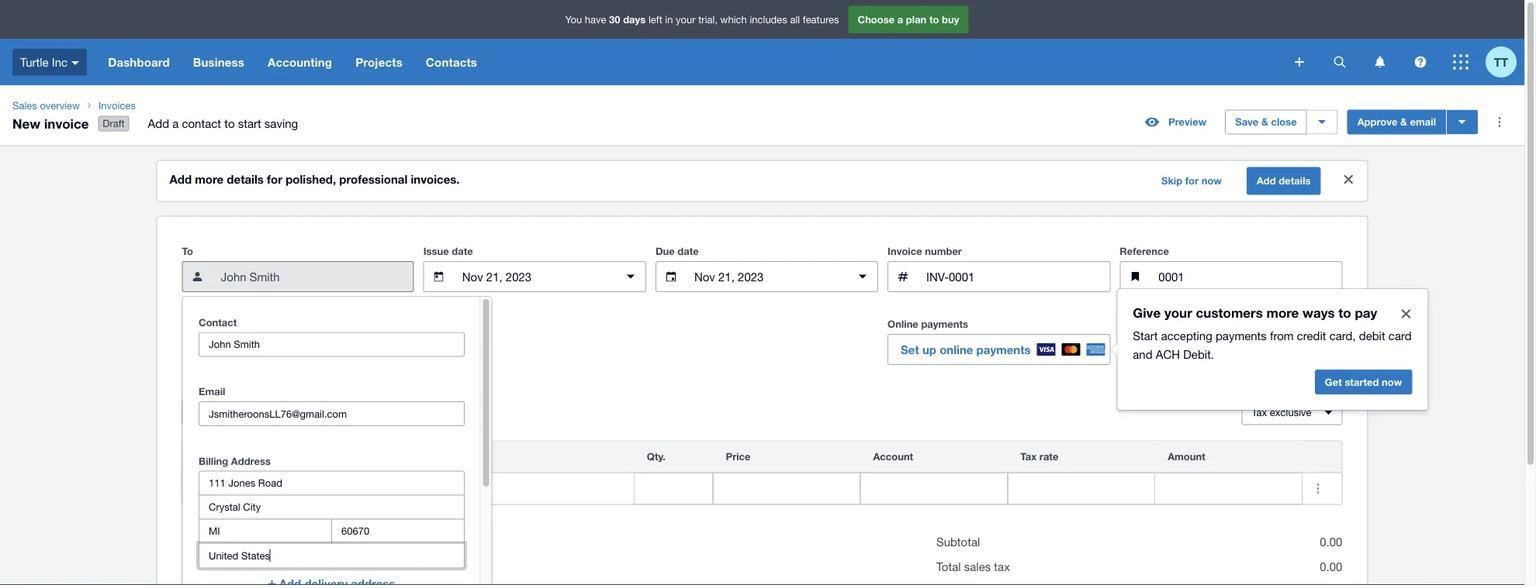 Task type: locate. For each thing, give the bounding box(es) containing it.
2 & from the left
[[1401, 116, 1408, 128]]

1 vertical spatial to
[[224, 117, 235, 130]]

1 vertical spatial now
[[1382, 376, 1402, 388]]

buy
[[942, 13, 959, 25]]

1 horizontal spatial a
[[898, 13, 903, 25]]

add inside button
[[1257, 175, 1276, 187]]

days
[[623, 13, 646, 25]]

Price field
[[713, 475, 860, 504]]

tax
[[994, 561, 1010, 574]]

0 horizontal spatial now
[[1202, 175, 1222, 187]]

add details
[[1257, 175, 1311, 187]]

more
[[195, 173, 224, 187], [1267, 305, 1299, 321]]

tax inside popup button
[[1252, 407, 1267, 419]]

trial,
[[699, 13, 718, 25]]

navigation
[[96, 39, 1284, 85]]

payments up online
[[921, 319, 968, 331]]

new
[[12, 115, 41, 131]]

0 horizontal spatial your
[[676, 13, 696, 25]]

start
[[1133, 329, 1158, 343]]

0 horizontal spatial svg image
[[1334, 56, 1346, 68]]

for right skip
[[1185, 175, 1199, 187]]

projects button
[[344, 39, 414, 85]]

now right skip
[[1202, 175, 1222, 187]]

1 & from the left
[[1262, 116, 1269, 128]]

1 horizontal spatial to
[[930, 13, 939, 25]]

preview button
[[1136, 110, 1216, 135]]

more date options image
[[615, 262, 646, 293], [847, 262, 878, 293]]

debit.
[[1184, 348, 1214, 361]]

0 horizontal spatial tax
[[1021, 451, 1037, 463]]

tax left 'rate'
[[1021, 451, 1037, 463]]

Description text field
[[370, 475, 634, 504]]

due
[[656, 246, 675, 258]]

details left "close" icon
[[1279, 175, 1311, 187]]

1 vertical spatial a
[[172, 117, 179, 130]]

0 vertical spatial tax
[[1252, 407, 1267, 419]]

dashboard link
[[96, 39, 181, 85]]

0 horizontal spatial &
[[1262, 116, 1269, 128]]

details inside button
[[1279, 175, 1311, 187]]

banner containing dashboard
[[0, 0, 1525, 85]]

1 horizontal spatial svg image
[[1375, 56, 1385, 68]]

invoices link
[[92, 98, 311, 113]]

fields
[[246, 407, 272, 419]]

dashboard
[[108, 55, 170, 69]]

contact
[[198, 317, 237, 329]]

to inside banner
[[930, 13, 939, 25]]

1 vertical spatial more
[[1267, 305, 1299, 321]]

turtle inc
[[20, 55, 68, 69]]

payments inside popup button
[[977, 343, 1031, 357]]

email
[[198, 386, 225, 398]]

tax left exclusive
[[1252, 407, 1267, 419]]

2 0.00 from the top
[[1320, 561, 1343, 574]]

for left polished,
[[267, 173, 282, 187]]

a left the contact
[[172, 117, 179, 130]]

states
[[1195, 343, 1228, 357]]

inc
[[52, 55, 68, 69]]

add more details for polished, professional invoices. status
[[157, 161, 1368, 201]]

2 date from the left
[[678, 246, 699, 258]]

get started now button
[[1315, 370, 1412, 395]]

business
[[193, 55, 244, 69]]

add left the contact
[[148, 117, 169, 130]]

show/hide fields
[[192, 407, 272, 419]]

1 horizontal spatial date
[[678, 246, 699, 258]]

1 horizontal spatial now
[[1382, 376, 1402, 388]]

0 horizontal spatial more
[[195, 173, 224, 187]]

svg image up close
[[1295, 57, 1304, 67]]

subtotal
[[936, 536, 980, 549]]

Quantity field
[[635, 475, 713, 504]]

date right issue on the top left of page
[[452, 246, 473, 258]]

0 vertical spatial more
[[195, 173, 224, 187]]

new invoice
[[12, 115, 89, 131]]

1 horizontal spatial payments
[[977, 343, 1031, 357]]

more invoice options image
[[1484, 107, 1515, 138]]

invoice number element
[[888, 262, 1111, 293]]

show/hide fields button
[[182, 401, 282, 426]]

0 vertical spatial your
[[676, 13, 696, 25]]

to left buy
[[930, 13, 939, 25]]

1 vertical spatial your
[[1165, 305, 1192, 321]]

1 horizontal spatial &
[[1401, 116, 1408, 128]]

in
[[665, 13, 673, 25]]

tax exclusive
[[1252, 407, 1312, 419]]

svg image left tt
[[1453, 54, 1469, 70]]

1 0.00 from the top
[[1320, 536, 1343, 549]]

1 horizontal spatial for
[[1185, 175, 1199, 187]]

total sales tax
[[936, 561, 1010, 574]]

0 vertical spatial a
[[898, 13, 903, 25]]

a left plan
[[898, 13, 903, 25]]

sales
[[964, 561, 991, 574]]

currency
[[1120, 319, 1164, 331]]

0 horizontal spatial a
[[172, 117, 179, 130]]

add for add details
[[1257, 175, 1276, 187]]

2 horizontal spatial to
[[1339, 305, 1351, 321]]

details down start
[[227, 173, 264, 187]]

accounting
[[268, 55, 332, 69]]

for inside skip for now button
[[1185, 175, 1199, 187]]

1 vertical spatial 0.00
[[1320, 561, 1343, 574]]

& inside 'button'
[[1262, 116, 1269, 128]]

close image
[[1333, 164, 1364, 195]]

more down the contact
[[195, 173, 224, 187]]

0 horizontal spatial more date options image
[[615, 262, 646, 293]]

2 horizontal spatial svg image
[[1415, 56, 1427, 68]]

2 horizontal spatial payments
[[1216, 329, 1267, 343]]

now inside button
[[1382, 376, 1402, 388]]

0 horizontal spatial to
[[224, 117, 235, 130]]

1 horizontal spatial tax
[[1252, 407, 1267, 419]]

sales overview link
[[6, 98, 86, 113]]

1 horizontal spatial svg image
[[1295, 57, 1304, 67]]

started
[[1345, 376, 1379, 388]]

0 vertical spatial 0.00
[[1320, 536, 1343, 549]]

navigation containing dashboard
[[96, 39, 1284, 85]]

navigation inside banner
[[96, 39, 1284, 85]]

invoice number
[[888, 246, 962, 258]]

1 vertical spatial tax
[[1021, 451, 1037, 463]]

payments
[[921, 319, 968, 331], [1216, 329, 1267, 343], [977, 343, 1031, 357]]

svg image
[[1334, 56, 1346, 68], [1375, 56, 1385, 68], [1415, 56, 1427, 68]]

add down the contact
[[170, 173, 192, 187]]

svg image right the inc
[[71, 61, 79, 65]]

0 horizontal spatial svg image
[[71, 61, 79, 65]]

amount
[[1168, 451, 1206, 463]]

invoices
[[98, 99, 136, 111]]

to
[[930, 13, 939, 25], [224, 117, 235, 130], [1339, 305, 1351, 321]]

date right due
[[678, 246, 699, 258]]

issue
[[423, 246, 449, 258]]

2 more date options image from the left
[[847, 262, 878, 293]]

card
[[1389, 329, 1412, 343]]

united
[[1157, 343, 1191, 357]]

0 vertical spatial now
[[1202, 175, 1222, 187]]

accepting
[[1161, 329, 1213, 343]]

1 more date options image from the left
[[615, 262, 646, 293]]

approve
[[1358, 116, 1398, 128]]

1 svg image from the left
[[1334, 56, 1346, 68]]

0 vertical spatial to
[[930, 13, 939, 25]]

payments up dollar
[[1216, 329, 1267, 343]]

now inside button
[[1202, 175, 1222, 187]]

now right started
[[1382, 376, 1402, 388]]

0 horizontal spatial date
[[452, 246, 473, 258]]

1 horizontal spatial details
[[1279, 175, 1311, 187]]

united states dollar button
[[1120, 335, 1343, 366]]

a for plan
[[898, 13, 903, 25]]

to left start
[[224, 117, 235, 130]]

payments right online
[[977, 343, 1031, 357]]

now for add more details for polished, professional invoices.
[[1202, 175, 1222, 187]]

& left email
[[1401, 116, 1408, 128]]

features
[[803, 13, 839, 25]]

a inside banner
[[898, 13, 903, 25]]

item
[[235, 451, 256, 463]]

Reference text field
[[1157, 262, 1342, 292]]

rate
[[1040, 451, 1059, 463]]

set up online payments
[[901, 343, 1031, 357]]

now
[[1202, 175, 1222, 187], [1382, 376, 1402, 388]]

to for plan
[[930, 13, 939, 25]]

add for add a contact to start saving
[[148, 117, 169, 130]]

ways
[[1303, 305, 1335, 321]]

turtle inc button
[[0, 39, 96, 85]]

banner
[[0, 0, 1525, 85]]

your up accepting
[[1165, 305, 1192, 321]]

account
[[873, 451, 913, 463]]

more up the from
[[1267, 305, 1299, 321]]

3 svg image from the left
[[1415, 56, 1427, 68]]

your right in
[[676, 13, 696, 25]]

1 horizontal spatial your
[[1165, 305, 1192, 321]]

& right save
[[1262, 116, 1269, 128]]

invoices.
[[411, 173, 460, 187]]

1 horizontal spatial more date options image
[[847, 262, 878, 293]]

to
[[182, 246, 193, 258]]

professional
[[339, 173, 408, 187]]

save & close button
[[1225, 110, 1307, 135]]

show/hide
[[192, 407, 243, 419]]

1 horizontal spatial more
[[1267, 305, 1299, 321]]

debit
[[1359, 329, 1386, 343]]

tt
[[1494, 55, 1509, 69]]

tax inside invoice line item list element
[[1021, 451, 1037, 463]]

email
[[1410, 116, 1436, 128]]

& inside button
[[1401, 116, 1408, 128]]

left
[[649, 13, 662, 25]]

1 date from the left
[[452, 246, 473, 258]]

add down save & close 'button'
[[1257, 175, 1276, 187]]

number
[[925, 246, 962, 258]]

exclusive
[[1270, 407, 1312, 419]]

skip for now button
[[1152, 169, 1231, 194]]

a
[[898, 13, 903, 25], [172, 117, 179, 130]]

tax
[[1252, 407, 1267, 419], [1021, 451, 1037, 463]]

invoice
[[888, 246, 922, 258]]

to left "pay"
[[1339, 305, 1351, 321]]

svg image
[[1453, 54, 1469, 70], [1295, 57, 1304, 67], [71, 61, 79, 65]]



Task type: describe. For each thing, give the bounding box(es) containing it.
0.00 for total sales tax
[[1320, 561, 1343, 574]]

payments inside start accepting payments from credit card, debit card and ach debit.
[[1216, 329, 1267, 343]]

svg image inside turtle inc popup button
[[71, 61, 79, 65]]

card,
[[1330, 329, 1356, 343]]

business button
[[181, 39, 256, 85]]

address
[[231, 456, 270, 468]]

2 svg image from the left
[[1375, 56, 1385, 68]]

add a contact to start saving
[[148, 117, 298, 130]]

preview
[[1169, 116, 1207, 128]]

sales
[[12, 99, 37, 111]]

now for start accepting payments from credit card, debit card and ach debit.
[[1382, 376, 1402, 388]]

draft
[[103, 118, 125, 130]]

more line item options element
[[1303, 442, 1342, 473]]

Contact text field
[[199, 333, 464, 357]]

0 horizontal spatial payments
[[921, 319, 968, 331]]

price
[[726, 451, 751, 463]]

to for contact
[[224, 117, 235, 130]]

add details button
[[1247, 167, 1321, 195]]

contacts button
[[414, 39, 489, 85]]

& for close
[[1262, 116, 1269, 128]]

date for issue date
[[452, 246, 473, 258]]

accounting button
[[256, 39, 344, 85]]

Issue date text field
[[461, 262, 609, 292]]

0 horizontal spatial for
[[267, 173, 282, 187]]

tout to set up payment services image
[[1391, 299, 1422, 330]]

0.00 for subtotal
[[1320, 536, 1343, 549]]

close
[[1271, 116, 1297, 128]]

and
[[1133, 348, 1153, 361]]

set
[[901, 343, 919, 357]]

set up online payments button
[[888, 335, 1111, 366]]

customers
[[1196, 305, 1263, 321]]

Invoice number text field
[[925, 262, 1110, 292]]

State/Region field
[[199, 520, 331, 544]]

from
[[1270, 329, 1294, 343]]

skip
[[1162, 175, 1183, 187]]

tax rate
[[1021, 451, 1059, 463]]

online
[[888, 319, 919, 331]]

2 horizontal spatial svg image
[[1453, 54, 1469, 70]]

more date options image for due date
[[847, 262, 878, 293]]

give your customers more ways to pay
[[1133, 305, 1378, 321]]

you
[[565, 13, 582, 25]]

get
[[1325, 376, 1342, 388]]

polished,
[[286, 173, 336, 187]]

qty.
[[647, 451, 666, 463]]

30
[[609, 13, 620, 25]]

billing address
[[198, 456, 270, 468]]

issue date
[[423, 246, 473, 258]]

tax exclusive button
[[1242, 401, 1343, 426]]

tax for tax rate
[[1021, 451, 1037, 463]]

reference
[[1120, 246, 1169, 258]]

add more details for polished, professional invoices.
[[170, 173, 460, 187]]

get started now
[[1325, 376, 1402, 388]]

2 vertical spatial to
[[1339, 305, 1351, 321]]

give
[[1133, 305, 1161, 321]]

which
[[721, 13, 747, 25]]

& for email
[[1401, 116, 1408, 128]]

invoice line item list element
[[182, 441, 1343, 506]]

due date
[[656, 246, 699, 258]]

Email text field
[[199, 403, 464, 426]]

a for contact
[[172, 117, 179, 130]]

more line item options image
[[1303, 474, 1334, 505]]

invoice
[[44, 115, 89, 131]]

have
[[585, 13, 606, 25]]

start
[[238, 117, 261, 130]]

total
[[936, 561, 961, 574]]

City/Town field
[[199, 496, 464, 520]]

includes
[[750, 13, 787, 25]]

contacts
[[426, 55, 477, 69]]

Country field
[[199, 545, 464, 568]]

start accepting payments from credit card, debit card and ach debit.
[[1133, 329, 1412, 361]]

projects
[[356, 55, 403, 69]]

To text field
[[219, 262, 413, 292]]

plan
[[906, 13, 927, 25]]

Billing Address field
[[199, 472, 464, 496]]

contact element
[[182, 262, 414, 293]]

online
[[940, 343, 973, 357]]

you have 30 days left in your trial, which includes all features
[[565, 13, 839, 25]]

choose a plan to buy
[[858, 13, 959, 25]]

Due date text field
[[693, 262, 841, 292]]

add for add more details for polished, professional invoices.
[[170, 173, 192, 187]]

pay
[[1355, 305, 1378, 321]]

save
[[1235, 116, 1259, 128]]

date for due date
[[678, 246, 699, 258]]

approve & email button
[[1348, 110, 1446, 135]]

approve & email
[[1358, 116, 1436, 128]]

contact
[[182, 117, 221, 130]]

online payments
[[888, 319, 968, 331]]

saving
[[264, 117, 298, 130]]

tax for tax exclusive
[[1252, 407, 1267, 419]]

0 horizontal spatial details
[[227, 173, 264, 187]]

more inside 'status'
[[195, 173, 224, 187]]

tt button
[[1486, 39, 1525, 85]]

choose
[[858, 13, 895, 25]]

dollar
[[1231, 343, 1261, 357]]

ZIP/Postcode field
[[332, 520, 464, 544]]

up
[[923, 343, 937, 357]]

currency united states dollar
[[1120, 319, 1261, 357]]

Amount field
[[1156, 475, 1302, 504]]

more date options image for issue date
[[615, 262, 646, 293]]



Task type: vqa. For each thing, say whether or not it's contained in the screenshot.
saving
yes



